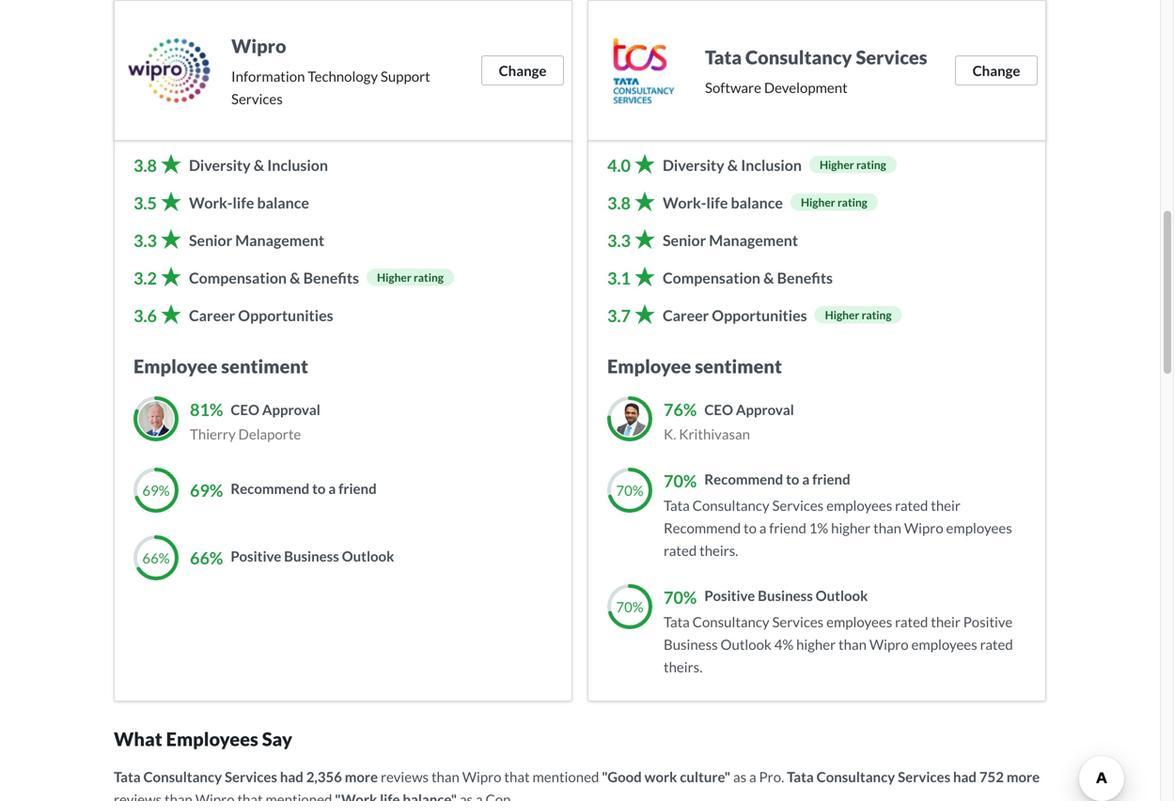 Task type: locate. For each thing, give the bounding box(es) containing it.
ceo
[[231, 401, 259, 418], [704, 401, 733, 418]]

work- down 3.8 ★ diversity & inclusion on the left of page
[[189, 194, 233, 212]]

3.8 ★ work-life balance
[[607, 189, 783, 213]]

ceo for 3.8 ★ ★ ★ ★ ★
[[704, 401, 733, 418]]

higher
[[820, 158, 854, 172], [801, 196, 835, 209], [377, 271, 412, 284], [825, 308, 860, 322]]

approval for 3.8 ★ ★ ★ ★ ★
[[736, 401, 794, 418]]

tata inside 70% positive business outlook tata consultancy services employees rated their positive business outlook 4% higher than wipro employees rated theirs.
[[664, 614, 690, 631]]

2 their from the top
[[931, 614, 961, 631]]

diversity inside 3.8 ★ diversity & inclusion
[[189, 156, 251, 174]]

sentiment for 3.7 ★ ★ ★ ★ ★
[[221, 355, 308, 378]]

based on 132738 reviews
[[607, 87, 736, 101]]

positive
[[231, 548, 281, 565], [704, 588, 755, 604], [963, 614, 1013, 631]]

2 based from the left
[[607, 87, 638, 101]]

1 senior from the left
[[189, 231, 232, 250]]

what employees say
[[114, 729, 292, 751]]

2 3.3 ★ senior management from the left
[[607, 227, 798, 251]]

more for 752
[[1007, 769, 1040, 786]]

& up 3.5 ★ work-life balance
[[254, 156, 264, 174]]

1 horizontal spatial more
[[1007, 769, 1040, 786]]

1 vertical spatial than
[[839, 636, 867, 653]]

0 horizontal spatial senior
[[189, 231, 232, 250]]

66% positive business outlook
[[190, 548, 394, 569]]

change for tata consultancy services
[[973, 62, 1020, 79]]

benefits inside the 3.1 ★ compensation & benefits
[[777, 269, 833, 287]]

services inside 70% positive business outlook tata consultancy services employees rated their positive business outlook 4% higher than wipro employees rated theirs.
[[772, 614, 824, 631]]

2 change button from the left
[[955, 55, 1038, 86]]

compensation
[[189, 269, 287, 287], [663, 269, 761, 287]]

thierry
[[190, 426, 236, 443]]

employee up 81%
[[133, 355, 218, 378]]

higher right 4%
[[796, 636, 836, 653]]

reviews right 2,356
[[381, 769, 429, 786]]

0 horizontal spatial inclusion
[[267, 156, 328, 174]]

& inside the 3.1 ★ compensation & benefits
[[763, 269, 774, 287]]

& for 3.8
[[254, 156, 264, 174]]

0 horizontal spatial approval
[[262, 401, 320, 418]]

ceo up delaporte
[[231, 401, 259, 418]]

0 vertical spatial higher
[[831, 520, 871, 537]]

3.8 inside 3.8 ★ ★ ★ ★ ★
[[607, 34, 655, 74]]

1 overall rating from the left
[[133, 0, 252, 23]]

1 their from the top
[[931, 497, 961, 514]]

overall rating
[[133, 0, 252, 23], [607, 0, 726, 23]]

a left "1%"
[[759, 520, 767, 537]]

2 career from the left
[[663, 306, 709, 325]]

1 life from the left
[[233, 194, 254, 212]]

ceo up krithivasan
[[704, 401, 733, 418]]

0 vertical spatial 70
[[616, 482, 633, 499]]

reviews
[[216, 87, 256, 101], [697, 87, 736, 101], [381, 769, 429, 786]]

2,356
[[306, 769, 342, 786]]

3.6 ★ career opportunities
[[133, 302, 333, 326]]

rating for 3.8
[[838, 196, 868, 209]]

0 vertical spatial positive
[[231, 548, 281, 565]]

reviews down information
[[216, 87, 256, 101]]

rating for 4.0
[[856, 158, 886, 172]]

0 horizontal spatial management
[[235, 231, 324, 250]]

0 horizontal spatial ceo
[[231, 401, 259, 418]]

"good
[[602, 769, 642, 786]]

diversity
[[189, 156, 251, 174], [663, 156, 724, 174]]

1 horizontal spatial based
[[607, 87, 638, 101]]

1 horizontal spatial employee sentiment
[[607, 355, 782, 378]]

work- inside 3.8 ★ work-life balance
[[663, 194, 707, 212]]

1 change button from the left
[[481, 55, 564, 86]]

had left the 752
[[953, 769, 977, 786]]

balance inside 3.5 ★ work-life balance
[[257, 194, 309, 212]]

2 change from the left
[[973, 62, 1020, 79]]

1 3.3 ★ senior management from the left
[[133, 227, 324, 251]]

2 sentiment from the left
[[695, 355, 782, 378]]

1 horizontal spatial 3.3 ★ senior management
[[607, 227, 798, 251]]

132738
[[655, 87, 694, 101]]

benefits for 3.2
[[303, 269, 359, 287]]

opportunities inside 3.6 ★ career opportunities
[[238, 306, 333, 325]]

management up the 3.2 ★ compensation & benefits
[[235, 231, 324, 250]]

0 horizontal spatial outlook
[[342, 548, 394, 565]]

3.3 ★ senior management
[[133, 227, 324, 251], [607, 227, 798, 251]]

inclusion down the software development
[[741, 156, 802, 174]]

3.3 up 3.2
[[133, 230, 157, 251]]

1 vertical spatial 3.8
[[133, 155, 157, 176]]

2 management from the left
[[709, 231, 798, 250]]

work- inside 3.5 ★ work-life balance
[[189, 194, 233, 212]]

0 horizontal spatial more
[[345, 769, 378, 786]]

1 approval from the left
[[262, 401, 320, 418]]

3.7 down 3.1
[[607, 306, 631, 326]]

3.7 inside 3.7 ★ ★ ★ ★ ★
[[133, 34, 181, 74]]

70% inside 70% recommend to a friend tata consultancy services employees rated their recommend to a friend 1% higher than wipro employees rated theirs.
[[664, 471, 697, 492]]

2 benefits from the left
[[777, 269, 833, 287]]

3.8 ★ diversity & inclusion
[[133, 151, 328, 176]]

opportunities down the 3.1 ★ compensation & benefits
[[712, 306, 807, 325]]

2 diversity from the left
[[663, 156, 724, 174]]

0 horizontal spatial career
[[189, 306, 235, 325]]

1 management from the left
[[235, 231, 324, 250]]

2 inclusion from the left
[[741, 156, 802, 174]]

to up 66% positive business outlook
[[312, 480, 326, 497]]

0 horizontal spatial overall
[[133, 0, 197, 23]]

1 horizontal spatial reviews
[[381, 769, 429, 786]]

2 horizontal spatial to
[[786, 471, 800, 488]]

employee sentiment
[[133, 355, 308, 378], [607, 355, 782, 378]]

2 compensation from the left
[[663, 269, 761, 287]]

1 horizontal spatial benefits
[[777, 269, 833, 287]]

1 horizontal spatial ceo
[[704, 401, 733, 418]]

on left the 132738
[[640, 87, 653, 101]]

diversity up 3.5 ★ work-life balance
[[189, 156, 251, 174]]

69
[[142, 482, 159, 499]]

employee sentiment for 3.8 ★ ★ ★ ★ ★
[[607, 355, 782, 378]]

2 work- from the left
[[663, 194, 707, 212]]

0 horizontal spatial reviews
[[216, 87, 256, 101]]

& inside the 3.2 ★ compensation & benefits
[[290, 269, 300, 287]]

than left that
[[431, 769, 460, 786]]

1 horizontal spatial management
[[709, 231, 798, 250]]

70% inside 70% positive business outlook tata consultancy services employees rated their positive business outlook 4% higher than wipro employees rated theirs.
[[664, 588, 697, 608]]

1 70 from the top
[[616, 482, 633, 499]]

1 horizontal spatial 3.3
[[607, 230, 631, 251]]

balance down 3.8 ★ diversity & inclusion on the left of page
[[257, 194, 309, 212]]

rating for 3.7
[[862, 308, 892, 322]]

business up 4%
[[758, 588, 813, 604]]

1 ★ button from the left
[[181, 31, 221, 76]]

1 horizontal spatial 3.7
[[607, 306, 631, 326]]

3.5 ★ work-life balance
[[133, 189, 309, 213]]

career
[[189, 306, 235, 325], [663, 306, 709, 325]]

0 vertical spatial outlook
[[342, 548, 394, 565]]

tata inside 70% recommend to a friend tata consultancy services employees rated their recommend to a friend 1% higher than wipro employees rated theirs.
[[664, 497, 690, 514]]

balance down '4.0 ★ diversity & inclusion' at the right
[[731, 194, 783, 212]]

66 %
[[142, 550, 170, 567]]

business left 4%
[[664, 636, 718, 653]]

1 horizontal spatial positive
[[704, 588, 755, 604]]

1 horizontal spatial change button
[[955, 55, 1038, 86]]

to
[[786, 471, 800, 488], [312, 480, 326, 497], [744, 520, 757, 537]]

than right "1%"
[[873, 520, 902, 537]]

0 horizontal spatial friend
[[339, 480, 377, 497]]

rating for 3.2
[[414, 271, 444, 284]]

sentiment
[[221, 355, 308, 378], [695, 355, 782, 378]]

career inside 3.6 ★ career opportunities
[[189, 306, 235, 325]]

3.8 down 4.0
[[607, 193, 631, 213]]

1 horizontal spatial sentiment
[[695, 355, 782, 378]]

business
[[284, 548, 339, 565], [758, 588, 813, 604], [664, 636, 718, 653]]

life
[[233, 194, 254, 212], [707, 194, 728, 212]]

employee sentiment up 76% in the right of the page
[[607, 355, 782, 378]]

compensation inside the 3.2 ★ compensation & benefits
[[189, 269, 287, 287]]

senior down 3.5 ★ work-life balance
[[189, 231, 232, 250]]

approval up krithivasan
[[736, 401, 794, 418]]

higher
[[831, 520, 871, 537], [796, 636, 836, 653]]

1 vertical spatial business
[[758, 588, 813, 604]]

support
[[381, 68, 430, 85]]

approval inside 76% ceo approval k. krithivasan
[[736, 401, 794, 418]]

0 vertical spatial 3.8
[[607, 34, 655, 74]]

3.8 for work-
[[607, 193, 631, 213]]

0 horizontal spatial employee
[[133, 355, 218, 378]]

1 horizontal spatial overall
[[607, 0, 671, 23]]

3.3
[[133, 230, 157, 251], [607, 230, 631, 251]]

0 horizontal spatial 3.3 ★ senior management
[[133, 227, 324, 251]]

work
[[645, 769, 677, 786]]

tata consultancy services had 752 more
[[787, 769, 1040, 786]]

3.8
[[607, 34, 655, 74], [133, 155, 157, 176], [607, 193, 631, 213]]

1 balance from the left
[[257, 194, 309, 212]]

based left 55958
[[133, 87, 164, 101]]

8 ★ button from the left
[[735, 31, 776, 76]]

0 vertical spatial business
[[284, 548, 339, 565]]

2 horizontal spatial business
[[758, 588, 813, 604]]

approval inside 81% ceo approval thierry delaporte
[[262, 401, 320, 418]]

development
[[764, 79, 848, 96]]

3 ★ button from the left
[[262, 31, 302, 76]]

0 horizontal spatial on
[[166, 87, 179, 101]]

2 horizontal spatial than
[[873, 520, 902, 537]]

recommend
[[704, 471, 783, 488], [231, 480, 309, 497], [664, 520, 741, 537]]

& up 3.8 ★ work-life balance
[[727, 156, 738, 174]]

rating
[[201, 0, 252, 23], [675, 0, 726, 23], [856, 158, 886, 172], [838, 196, 868, 209], [414, 271, 444, 284], [862, 308, 892, 322]]

1 horizontal spatial had
[[953, 769, 977, 786]]

2 had from the left
[[953, 769, 977, 786]]

sentiment up 76% ceo approval k. krithivasan
[[695, 355, 782, 378]]

2 senior from the left
[[663, 231, 706, 250]]

1 vertical spatial 70 %
[[616, 599, 644, 616]]

1 horizontal spatial life
[[707, 194, 728, 212]]

2 overall rating from the left
[[607, 0, 726, 23]]

0 horizontal spatial 3.3
[[133, 230, 157, 251]]

% for 70% recommend to a friend tata consultancy services employees rated their recommend to a friend 1% higher than wipro employees rated theirs.
[[633, 482, 644, 499]]

a up 66% positive business outlook
[[328, 480, 336, 497]]

based for 3.7 ★ ★ ★ ★ ★
[[133, 87, 164, 101]]

0 vertical spatial theirs.
[[700, 542, 738, 559]]

than right 4%
[[839, 636, 867, 653]]

reviews right the 132738
[[697, 87, 736, 101]]

2 70% from the top
[[664, 588, 697, 608]]

2 horizontal spatial friend
[[812, 471, 850, 488]]

reviews for 3.8 ★ ★ ★ ★ ★
[[697, 87, 736, 101]]

to down 76% ceo approval k. krithivasan
[[786, 471, 800, 488]]

balance inside 3.8 ★ work-life balance
[[731, 194, 783, 212]]

0 vertical spatial their
[[931, 497, 961, 514]]

inclusion inside 3.8 ★ diversity & inclusion
[[267, 156, 328, 174]]

inclusion up 3.5 ★ work-life balance
[[267, 156, 328, 174]]

3.7 inside 3.7 ★ career opportunities
[[607, 306, 631, 326]]

2 life from the left
[[707, 194, 728, 212]]

approval up delaporte
[[262, 401, 320, 418]]

1 horizontal spatial business
[[664, 636, 718, 653]]

3.2
[[133, 268, 157, 289]]

1 vertical spatial positive
[[704, 588, 755, 604]]

5 ★ button from the left
[[342, 31, 383, 76]]

overall rating up wipro company icon
[[133, 0, 252, 23]]

delaporte
[[238, 426, 301, 443]]

70 %
[[616, 482, 644, 499], [616, 599, 644, 616]]

& up 3.7 ★ career opportunities
[[763, 269, 774, 287]]

1 inclusion from the left
[[267, 156, 328, 174]]

approval
[[262, 401, 320, 418], [736, 401, 794, 418]]

0 horizontal spatial change
[[499, 62, 547, 79]]

0 horizontal spatial compensation
[[189, 269, 287, 287]]

3.7 up based on 55958 reviews
[[133, 34, 181, 74]]

employees
[[826, 497, 892, 514], [946, 520, 1012, 537], [826, 614, 892, 631], [911, 636, 977, 653]]

business down 69% recommend to a friend
[[284, 548, 339, 565]]

1 overall from the left
[[133, 0, 197, 23]]

to inside 69% recommend to a friend
[[312, 480, 326, 497]]

3.3 ★ senior management down 3.8 ★ work-life balance
[[607, 227, 798, 251]]

1 career from the left
[[189, 306, 235, 325]]

say
[[262, 729, 292, 751]]

management for 3.7 ★ ★ ★ ★ ★
[[235, 231, 324, 250]]

than inside 70% recommend to a friend tata consultancy services employees rated their recommend to a friend 1% higher than wipro employees rated theirs.
[[873, 520, 902, 537]]

opportunities
[[238, 306, 333, 325], [712, 306, 807, 325]]

55958
[[181, 87, 214, 101]]

recommend for 3.7 ★ ★ ★ ★ ★
[[231, 480, 309, 497]]

1 horizontal spatial diversity
[[663, 156, 724, 174]]

69% recommend to a friend
[[190, 480, 377, 501]]

culture"
[[680, 769, 731, 786]]

higher rating
[[820, 158, 886, 172], [801, 196, 868, 209], [377, 271, 444, 284], [825, 308, 892, 322]]

diversity inside '4.0 ★ diversity & inclusion'
[[663, 156, 724, 174]]

senior down 3.8 ★ work-life balance
[[663, 231, 706, 250]]

overall up the tata consultancy services company icon
[[607, 0, 671, 23]]

diversity up 3.8 ★ work-life balance
[[663, 156, 724, 174]]

wipro company icon image
[[122, 24, 216, 118]]

0 horizontal spatial balance
[[257, 194, 309, 212]]

more
[[345, 769, 378, 786], [1007, 769, 1040, 786]]

0 vertical spatial than
[[873, 520, 902, 537]]

outlook inside 66% positive business outlook
[[342, 548, 394, 565]]

balance
[[257, 194, 309, 212], [731, 194, 783, 212]]

2 vertical spatial outlook
[[721, 636, 772, 653]]

life down 3.8 ★ diversity & inclusion on the left of page
[[233, 194, 254, 212]]

tata for tata consultancy services had 752 more
[[787, 769, 814, 786]]

0 vertical spatial 70 %
[[616, 482, 644, 499]]

3.3 ★ senior management down 3.5 ★ work-life balance
[[133, 227, 324, 251]]

2 more from the left
[[1007, 769, 1040, 786]]

consultancy inside 70% positive business outlook tata consultancy services employees rated their positive business outlook 4% higher than wipro employees rated theirs.
[[693, 614, 770, 631]]

2 opportunities from the left
[[712, 306, 807, 325]]

positive inside 66% positive business outlook
[[231, 548, 281, 565]]

on for 3.7 ★ ★ ★ ★ ★
[[166, 87, 179, 101]]

76%
[[664, 400, 697, 420]]

ceo for 3.7 ★ ★ ★ ★ ★
[[231, 401, 259, 418]]

2 approval from the left
[[736, 401, 794, 418]]

higher right "1%"
[[831, 520, 871, 537]]

change button for wipro
[[481, 55, 564, 86]]

70%
[[664, 471, 697, 492], [664, 588, 697, 608]]

66%
[[190, 548, 223, 569]]

opportunities for 3.6
[[238, 306, 333, 325]]

0 vertical spatial 70%
[[664, 471, 697, 492]]

1 opportunities from the left
[[238, 306, 333, 325]]

theirs.
[[700, 542, 738, 559], [664, 659, 703, 676]]

inclusion for 4.0
[[741, 156, 802, 174]]

benefits inside the 3.2 ★ compensation & benefits
[[303, 269, 359, 287]]

1 horizontal spatial inclusion
[[741, 156, 802, 174]]

2 balance from the left
[[731, 194, 783, 212]]

overall up wipro company icon
[[133, 0, 197, 23]]

0 horizontal spatial based
[[133, 87, 164, 101]]

life for 3.5
[[233, 194, 254, 212]]

1 horizontal spatial change
[[973, 62, 1020, 79]]

1 horizontal spatial approval
[[736, 401, 794, 418]]

2 employee sentiment from the left
[[607, 355, 782, 378]]

3.6
[[133, 306, 157, 326]]

theirs. inside 70% recommend to a friend tata consultancy services employees rated their recommend to a friend 1% higher than wipro employees rated theirs.
[[700, 542, 738, 559]]

1 horizontal spatial senior
[[663, 231, 706, 250]]

1 vertical spatial outlook
[[816, 588, 868, 604]]

higher rating for 3.2
[[377, 271, 444, 284]]

change button for tata consultancy services
[[955, 55, 1038, 86]]

3.8 inside 3.8 ★ work-life balance
[[607, 193, 631, 213]]

senior for 3.7 ★ ★ ★ ★ ★
[[189, 231, 232, 250]]

business for 3.7 ★ ★ ★ ★ ★
[[284, 548, 339, 565]]

based left the 132738
[[607, 87, 638, 101]]

consultancy for tata consultancy services
[[745, 46, 852, 69]]

higher inside 70% positive business outlook tata consultancy services employees rated their positive business outlook 4% higher than wipro employees rated theirs.
[[796, 636, 836, 653]]

3.8 ★ ★ ★ ★ ★
[[607, 31, 857, 76]]

2 3.3 from the left
[[607, 230, 631, 251]]

life inside 3.5 ★ work-life balance
[[233, 194, 254, 212]]

tata consultancy services had 2,356 more reviews than wipro that mentioned "good work culture" as a pro.
[[114, 769, 787, 786]]

outlook
[[342, 548, 394, 565], [816, 588, 868, 604], [721, 636, 772, 653]]

employee up 76% in the right of the page
[[607, 355, 691, 378]]

%
[[159, 482, 170, 499], [633, 482, 644, 499], [159, 550, 170, 567], [633, 599, 644, 616]]

2 70 from the top
[[616, 599, 633, 616]]

benefits
[[303, 269, 359, 287], [777, 269, 833, 287]]

0 horizontal spatial to
[[312, 480, 326, 497]]

2 vertical spatial than
[[431, 769, 460, 786]]

0 horizontal spatial positive
[[231, 548, 281, 565]]

inclusion inside '4.0 ★ diversity & inclusion'
[[741, 156, 802, 174]]

wipro
[[231, 35, 286, 57], [904, 520, 944, 537], [869, 636, 909, 653], [462, 769, 502, 786]]

2 70 % from the top
[[616, 599, 644, 616]]

career down the 3.2 ★ compensation & benefits
[[189, 306, 235, 325]]

1 horizontal spatial employee
[[607, 355, 691, 378]]

0 horizontal spatial sentiment
[[221, 355, 308, 378]]

3.7 for career
[[607, 306, 631, 326]]

3.8 up 3.5
[[133, 155, 157, 176]]

work-
[[189, 194, 233, 212], [663, 194, 707, 212]]

more right 2,356
[[345, 769, 378, 786]]

ceo inside 81% ceo approval thierry delaporte
[[231, 401, 259, 418]]

a right as
[[749, 769, 756, 786]]

sentiment up 81% ceo approval thierry delaporte on the left of the page
[[221, 355, 308, 378]]

higher for 3.2
[[377, 271, 412, 284]]

diversity for 4.0
[[663, 156, 724, 174]]

2 ceo from the left
[[704, 401, 733, 418]]

1 had from the left
[[280, 769, 303, 786]]

opportunities down the 3.2 ★ compensation & benefits
[[238, 306, 333, 325]]

3.3 up 3.1
[[607, 230, 631, 251]]

1 diversity from the left
[[189, 156, 251, 174]]

1 70% from the top
[[664, 471, 697, 492]]

1 work- from the left
[[189, 194, 233, 212]]

70% for 70% recommend to a friend tata consultancy services employees rated their recommend to a friend 1% higher than wipro employees rated theirs.
[[664, 471, 697, 492]]

1 horizontal spatial on
[[640, 87, 653, 101]]

mentioned
[[533, 769, 599, 786]]

1 horizontal spatial balance
[[731, 194, 783, 212]]

70
[[616, 482, 633, 499], [616, 599, 633, 616]]

2 vertical spatial 3.8
[[607, 193, 631, 213]]

overall rating up the tata consultancy services company icon
[[607, 0, 726, 23]]

more right the 752
[[1007, 769, 1040, 786]]

1 horizontal spatial overall rating
[[607, 0, 726, 23]]

work- down '4.0 ★ diversity & inclusion' at the right
[[663, 194, 707, 212]]

1 vertical spatial 3.7
[[607, 306, 631, 326]]

0 horizontal spatial employee sentiment
[[133, 355, 308, 378]]

0 horizontal spatial opportunities
[[238, 306, 333, 325]]

& up 3.6 ★ career opportunities
[[290, 269, 300, 287]]

employee sentiment for 3.7 ★ ★ ★ ★ ★
[[133, 355, 308, 378]]

recommend inside 69% recommend to a friend
[[231, 480, 309, 497]]

1 employee sentiment from the left
[[133, 355, 308, 378]]

1 based from the left
[[133, 87, 164, 101]]

& inside 3.8 ★ diversity & inclusion
[[254, 156, 264, 174]]

0 horizontal spatial life
[[233, 194, 254, 212]]

1 benefits from the left
[[303, 269, 359, 287]]

1 compensation from the left
[[189, 269, 287, 287]]

management up the 3.1 ★ compensation & benefits
[[709, 231, 798, 250]]

70 for 70% recommend to a friend tata consultancy services employees rated their recommend to a friend 1% higher than wipro employees rated theirs.
[[616, 482, 633, 499]]

0 vertical spatial 3.7
[[133, 34, 181, 74]]

friend inside 69% recommend to a friend
[[339, 480, 377, 497]]

on
[[166, 87, 179, 101], [640, 87, 653, 101]]

a
[[802, 471, 810, 488], [328, 480, 336, 497], [759, 520, 767, 537], [749, 769, 756, 786]]

76% ceo approval k. krithivasan
[[664, 400, 794, 443]]

1 ceo from the left
[[231, 401, 259, 418]]

0 horizontal spatial change button
[[481, 55, 564, 86]]

employee sentiment up 81%
[[133, 355, 308, 378]]

1 horizontal spatial than
[[839, 636, 867, 653]]

2 horizontal spatial outlook
[[816, 588, 868, 604]]

81% ceo approval thierry delaporte
[[190, 400, 320, 443]]

1 horizontal spatial outlook
[[721, 636, 772, 653]]

0 horizontal spatial overall rating
[[133, 0, 252, 23]]

81%
[[190, 400, 223, 420]]

1 vertical spatial 70%
[[664, 588, 697, 608]]

1 horizontal spatial compensation
[[663, 269, 761, 287]]

tata
[[705, 46, 742, 69], [664, 497, 690, 514], [664, 614, 690, 631], [114, 769, 141, 786], [787, 769, 814, 786]]

business inside 66% positive business outlook
[[284, 548, 339, 565]]

1%
[[809, 520, 828, 537]]

2 horizontal spatial reviews
[[697, 87, 736, 101]]

to left "1%"
[[744, 520, 757, 537]]

& inside '4.0 ★ diversity & inclusion'
[[727, 156, 738, 174]]

0 horizontal spatial diversity
[[189, 156, 251, 174]]

life inside 3.8 ★ work-life balance
[[707, 194, 728, 212]]

3.8 up based on 132738 reviews
[[607, 34, 655, 74]]

employee for 3.8 ★ ★ ★ ★ ★
[[607, 355, 691, 378]]

3.8 inside 3.8 ★ diversity & inclusion
[[133, 155, 157, 176]]

2 employee from the left
[[607, 355, 691, 378]]

rated
[[895, 497, 928, 514], [664, 542, 697, 559], [895, 614, 928, 631], [980, 636, 1013, 653]]

overall
[[133, 0, 197, 23], [607, 0, 671, 23]]

1 3.3 from the left
[[133, 230, 157, 251]]

friend for 3.8 ★ ★ ★ ★ ★
[[812, 471, 850, 488]]

to for 3.8 ★ ★ ★ ★ ★
[[786, 471, 800, 488]]

based
[[133, 87, 164, 101], [607, 87, 638, 101]]

than
[[873, 520, 902, 537], [839, 636, 867, 653], [431, 769, 460, 786]]

1 horizontal spatial career
[[663, 306, 709, 325]]

1 horizontal spatial opportunities
[[712, 306, 807, 325]]

on left 55958
[[166, 87, 179, 101]]

higher rating for 3.8
[[801, 196, 868, 209]]

career down the 3.1 ★ compensation & benefits
[[663, 306, 709, 325]]

1 more from the left
[[345, 769, 378, 786]]

opportunities inside 3.7 ★ career opportunities
[[712, 306, 807, 325]]

1 horizontal spatial work-
[[663, 194, 707, 212]]

3.1 ★ compensation & benefits
[[607, 264, 833, 289]]

2 on from the left
[[640, 87, 653, 101]]

1 change from the left
[[499, 62, 547, 79]]

1 70 % from the top
[[616, 482, 644, 499]]

friend
[[812, 471, 850, 488], [339, 480, 377, 497], [769, 520, 806, 537]]

2 horizontal spatial positive
[[963, 614, 1013, 631]]

life down '4.0 ★ diversity & inclusion' at the right
[[707, 194, 728, 212]]

opportunities for 3.7
[[712, 306, 807, 325]]

employees
[[166, 729, 258, 751]]

0 horizontal spatial work-
[[189, 194, 233, 212]]

employee
[[133, 355, 218, 378], [607, 355, 691, 378]]

1 vertical spatial theirs.
[[664, 659, 703, 676]]

2 vertical spatial positive
[[963, 614, 1013, 631]]

7 ★ button from the left
[[695, 31, 735, 76]]

4.0 ★ diversity & inclusion
[[607, 151, 802, 176]]

had left 2,356
[[280, 769, 303, 786]]

career inside 3.7 ★ career opportunities
[[663, 306, 709, 325]]

1 vertical spatial their
[[931, 614, 961, 631]]

1 on from the left
[[166, 87, 179, 101]]

10 ★ button from the left
[[816, 31, 857, 76]]

business for 3.8 ★ ★ ★ ★ ★
[[758, 588, 813, 604]]

1 employee from the left
[[133, 355, 218, 378]]

1 sentiment from the left
[[221, 355, 308, 378]]

1 vertical spatial higher
[[796, 636, 836, 653]]

approval for 3.7 ★ ★ ★ ★ ★
[[262, 401, 320, 418]]

consultancy for tata consultancy services had 752 more
[[817, 769, 895, 786]]

ceo inside 76% ceo approval k. krithivasan
[[704, 401, 733, 418]]

tata consultancy services ceo k. krithivasan image
[[612, 402, 647, 437]]

work- for 3.5
[[189, 194, 233, 212]]

compensation up 3.7 ★ career opportunities
[[663, 269, 761, 287]]

compensation up 3.6 ★ career opportunities
[[189, 269, 287, 287]]

compensation inside the 3.1 ★ compensation & benefits
[[663, 269, 761, 287]]

0 horizontal spatial benefits
[[303, 269, 359, 287]]

2 overall from the left
[[607, 0, 671, 23]]



Task type: vqa. For each thing, say whether or not it's contained in the screenshot.
Tata Consultancy Services link
yes



Task type: describe. For each thing, give the bounding box(es) containing it.
their inside 70% positive business outlook tata consultancy services employees rated their positive business outlook 4% higher than wipro employees rated theirs.
[[931, 614, 961, 631]]

based on 55958 reviews
[[133, 87, 256, 101]]

70 % for 70% positive business outlook tata consultancy services employees rated their positive business outlook 4% higher than wipro employees rated theirs.
[[616, 599, 644, 616]]

life for 3.8
[[707, 194, 728, 212]]

work- for 3.8
[[663, 194, 707, 212]]

wipro inside 70% recommend to a friend tata consultancy services employees rated their recommend to a friend 1% higher than wipro employees rated theirs.
[[904, 520, 944, 537]]

balance for 3.5
[[257, 194, 309, 212]]

outlook for 3.7 ★ ★ ★ ★ ★
[[342, 548, 394, 565]]

than inside 70% positive business outlook tata consultancy services employees rated their positive business outlook 4% higher than wipro employees rated theirs.
[[839, 636, 867, 653]]

% for 66% positive business outlook
[[159, 550, 170, 567]]

higher for 3.8
[[801, 196, 835, 209]]

tata consultancy services company icon image
[[596, 24, 690, 118]]

& for 3.2
[[290, 269, 300, 287]]

compensation for 3.1
[[663, 269, 761, 287]]

balance for 3.8
[[731, 194, 783, 212]]

more for 2,356
[[345, 769, 378, 786]]

4.0
[[607, 155, 631, 176]]

tata consultancy services link
[[705, 42, 928, 72]]

& for 4.0
[[727, 156, 738, 174]]

senior for 3.8 ★ ★ ★ ★ ★
[[663, 231, 706, 250]]

outlook for 3.8 ★ ★ ★ ★ ★
[[816, 588, 868, 604]]

information
[[231, 68, 305, 85]]

tata for tata consultancy services
[[705, 46, 742, 69]]

overall rating for 3.8 ★ ★ ★ ★ ★
[[607, 0, 726, 23]]

software development
[[705, 79, 848, 96]]

4%
[[774, 636, 794, 653]]

3.7 ★ ★ ★ ★ ★
[[133, 31, 383, 76]]

3.3 ★ senior management for 3.7 ★ ★ ★ ★ ★
[[133, 227, 324, 251]]

tata consultancy services
[[705, 46, 928, 69]]

information technology support services
[[231, 68, 430, 107]]

70 for 70% positive business outlook tata consultancy services employees rated their positive business outlook 4% higher than wipro employees rated theirs.
[[616, 599, 633, 616]]

overall for 3.8 ★ ★ ★ ★ ★
[[607, 0, 671, 23]]

2 ★ button from the left
[[221, 31, 262, 76]]

sentiment for 3.8 ★ ★ ★ ★ ★
[[695, 355, 782, 378]]

& for 3.1
[[763, 269, 774, 287]]

recommend for 3.8 ★ ★ ★ ★ ★
[[704, 471, 783, 488]]

1 horizontal spatial friend
[[769, 520, 806, 537]]

k.
[[664, 426, 676, 443]]

overall for 3.7 ★ ★ ★ ★ ★
[[133, 0, 197, 23]]

what
[[114, 729, 162, 751]]

their inside 70% recommend to a friend tata consultancy services employees rated their recommend to a friend 1% higher than wipro employees rated theirs.
[[931, 497, 961, 514]]

2 vertical spatial business
[[664, 636, 718, 653]]

overall rating for 3.7 ★ ★ ★ ★ ★
[[133, 0, 252, 23]]

wipro link
[[231, 31, 466, 61]]

70 % for 70% recommend to a friend tata consultancy services employees rated their recommend to a friend 1% higher than wipro employees rated theirs.
[[616, 482, 644, 499]]

career for 3.6
[[189, 306, 235, 325]]

consultancy inside 70% recommend to a friend tata consultancy services employees rated their recommend to a friend 1% higher than wipro employees rated theirs.
[[693, 497, 770, 514]]

employee for 3.7 ★ ★ ★ ★ ★
[[133, 355, 218, 378]]

70% positive business outlook tata consultancy services employees rated their positive business outlook 4% higher than wipro employees rated theirs.
[[664, 588, 1013, 676]]

as
[[733, 769, 747, 786]]

752
[[979, 769, 1004, 786]]

software
[[705, 79, 761, 96]]

based for 3.8 ★ ★ ★ ★ ★
[[607, 87, 638, 101]]

that
[[504, 769, 530, 786]]

wipro ceo thierry delaporte image
[[139, 402, 173, 437]]

management for 3.8 ★ ★ ★ ★ ★
[[709, 231, 798, 250]]

services inside 70% recommend to a friend tata consultancy services employees rated their recommend to a friend 1% higher than wipro employees rated theirs.
[[772, 497, 824, 514]]

reviews for 3.7 ★ ★ ★ ★ ★
[[216, 87, 256, 101]]

% for 69% recommend to a friend
[[159, 482, 170, 499]]

6 ★ button from the left
[[655, 31, 695, 76]]

66
[[142, 550, 159, 567]]

0 horizontal spatial than
[[431, 769, 460, 786]]

had for 752
[[953, 769, 977, 786]]

to for 3.7 ★ ★ ★ ★ ★
[[312, 480, 326, 497]]

higher for 4.0
[[820, 158, 854, 172]]

69 %
[[142, 482, 170, 499]]

4 ★ button from the left
[[302, 31, 342, 76]]

on for 3.8 ★ ★ ★ ★ ★
[[640, 87, 653, 101]]

3.5
[[133, 193, 157, 213]]

3.8 for diversity
[[133, 155, 157, 176]]

higher rating for 3.7
[[825, 308, 892, 322]]

9 ★ button from the left
[[776, 31, 816, 76]]

career for 3.7
[[663, 306, 709, 325]]

70% for 70% positive business outlook tata consultancy services employees rated their positive business outlook 4% higher than wipro employees rated theirs.
[[664, 588, 697, 608]]

compensation for 3.2
[[189, 269, 287, 287]]

3.1
[[607, 268, 631, 289]]

pro.
[[759, 769, 784, 786]]

70% recommend to a friend tata consultancy services employees rated their recommend to a friend 1% higher than wipro employees rated theirs.
[[664, 471, 1012, 559]]

positive for 3.7 ★ ★ ★ ★ ★
[[231, 548, 281, 565]]

3.2 ★ compensation & benefits
[[133, 264, 359, 289]]

3.3 ★ senior management for 3.8 ★ ★ ★ ★ ★
[[607, 227, 798, 251]]

consultancy for tata consultancy services had 2,356 more reviews than wipro that mentioned "good work culture" as a pro.
[[143, 769, 222, 786]]

3.3 for 3.8 ★ ★ ★ ★ ★
[[607, 230, 631, 251]]

services inside the information technology support services
[[231, 90, 283, 107]]

% for 70% positive business outlook tata consultancy services employees rated their positive business outlook 4% higher than wipro employees rated theirs.
[[633, 599, 644, 616]]

inclusion for 3.8
[[267, 156, 328, 174]]

3.7 for ★
[[133, 34, 181, 74]]

higher inside 70% recommend to a friend tata consultancy services employees rated their recommend to a friend 1% higher than wipro employees rated theirs.
[[831, 520, 871, 537]]

1 horizontal spatial to
[[744, 520, 757, 537]]

wipro inside 70% positive business outlook tata consultancy services employees rated their positive business outlook 4% higher than wipro employees rated theirs.
[[869, 636, 909, 653]]

higher rating for 4.0
[[820, 158, 886, 172]]

change for wipro
[[499, 62, 547, 79]]

technology
[[308, 68, 378, 85]]

diversity for 3.8
[[189, 156, 251, 174]]

positive for 3.8 ★ ★ ★ ★ ★
[[704, 588, 755, 604]]

tata for tata consultancy services had 2,356 more reviews than wipro that mentioned "good work culture" as a pro.
[[114, 769, 141, 786]]

had for 2,356
[[280, 769, 303, 786]]

krithivasan
[[679, 426, 750, 443]]

benefits for 3.1
[[777, 269, 833, 287]]

friend for 3.7 ★ ★ ★ ★ ★
[[339, 480, 377, 497]]

3.3 for 3.7 ★ ★ ★ ★ ★
[[133, 230, 157, 251]]

69%
[[190, 480, 223, 501]]

a inside 69% recommend to a friend
[[328, 480, 336, 497]]

3.8 for ★
[[607, 34, 655, 74]]

theirs. inside 70% positive business outlook tata consultancy services employees rated their positive business outlook 4% higher than wipro employees rated theirs.
[[664, 659, 703, 676]]

3.7 ★ career opportunities
[[607, 302, 807, 326]]

a up "1%"
[[802, 471, 810, 488]]

higher for 3.7
[[825, 308, 860, 322]]



